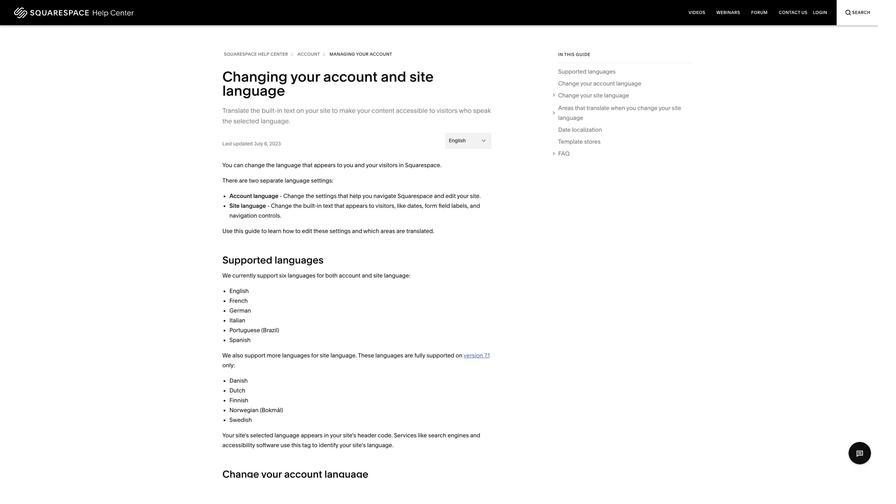 Task type: describe. For each thing, give the bounding box(es) containing it.
services
[[394, 432, 417, 439]]

account for account language - change the settings that help you navigate squarespace and edit your site.
[[229, 192, 252, 199]]

danish
[[229, 377, 248, 384]]

change down there are two separate language settings:
[[283, 192, 304, 199]]

when
[[611, 105, 625, 112]]

site inside the changing your account and site language
[[410, 68, 434, 85]]

languages right six
[[288, 272, 316, 279]]

language. inside translate the built-in text on your site to make your content accessible to visitors who speak the selected language.
[[261, 117, 290, 125]]

1 vertical spatial edit
[[302, 228, 312, 235]]

1 vertical spatial squarespace
[[398, 192, 433, 199]]

that inside the - change the built-in text that appears to visitors, like dates, form field labels, and navigation controls.
[[334, 202, 345, 209]]

french
[[229, 297, 248, 304]]

identify
[[319, 442, 338, 449]]

change your site language link
[[558, 90, 691, 100]]

separate
[[260, 177, 283, 184]]

0 vertical spatial appears
[[314, 162, 336, 169]]

change your account language
[[558, 80, 641, 87]]

we currently support six languages for both account and site language:
[[222, 272, 410, 279]]

german
[[229, 307, 251, 314]]

can
[[234, 162, 243, 169]]

appears inside your site's selected language appears in your site's header code. services like search engines and accessibility software use this tag to identify your site's language.
[[301, 432, 323, 439]]

language left settings:
[[285, 177, 310, 184]]

last updated july 6, 2023
[[222, 140, 281, 147]]

that inside areas that translate when you change your site language
[[575, 105, 585, 112]]

site inside translate the built-in text on your site to make your content accessible to visitors who speak the selected language.
[[320, 107, 330, 115]]

dates,
[[407, 202, 423, 209]]

translate the built-in text on your site to make your content accessible to visitors who speak the selected language.
[[222, 107, 491, 125]]

login link
[[813, 0, 827, 25]]

tag
[[302, 442, 311, 449]]

spanish
[[229, 337, 251, 344]]

english button
[[445, 133, 491, 148]]

guide for in
[[576, 52, 591, 57]]

languages inside 'link'
[[588, 68, 616, 75]]

in
[[558, 52, 563, 57]]

date
[[558, 126, 571, 133]]

you for your
[[363, 192, 372, 199]]

search
[[852, 10, 870, 15]]

version 7.1 link
[[464, 352, 490, 359]]

your inside dropdown button
[[580, 92, 592, 99]]

use
[[222, 228, 233, 235]]

help
[[350, 192, 361, 199]]

in left squarespace.
[[399, 162, 404, 169]]

managing
[[330, 52, 355, 57]]

language up there are two separate language settings:
[[276, 162, 301, 169]]

july
[[254, 140, 263, 147]]

videos
[[689, 10, 705, 15]]

forum link
[[746, 0, 773, 25]]

these
[[314, 228, 328, 235]]

localization
[[572, 126, 602, 133]]

managing your account link
[[330, 50, 392, 58]]

language down separate on the left top of the page
[[253, 192, 278, 199]]

0 horizontal spatial supported
[[222, 254, 272, 266]]

swedish
[[229, 416, 252, 423]]

template stores link
[[558, 137, 601, 149]]

1 vertical spatial settings
[[330, 228, 351, 235]]

we also support more languages for site language. these languages are fully supported on version 7.1 only:
[[222, 352, 490, 369]]

6,
[[264, 140, 268, 147]]

0 vertical spatial are
[[239, 177, 248, 184]]

and inside the - change the built-in text that appears to visitors, like dates, form field labels, and navigation controls.
[[470, 202, 480, 209]]

which
[[363, 228, 379, 235]]

like inside your site's selected language appears in your site's header code. services like search engines and accessibility software use this tag to identify your site's language.
[[418, 432, 427, 439]]

field
[[439, 202, 450, 209]]

more
[[267, 352, 281, 359]]

account for changing
[[323, 68, 378, 85]]

for for both
[[317, 272, 324, 279]]

areas
[[558, 105, 574, 112]]

account link
[[298, 50, 320, 58]]

to inside your site's selected language appears in your site's header code. services like search engines and accessibility software use this tag to identify your site's language.
[[312, 442, 317, 449]]

support for also
[[245, 352, 265, 359]]

your inside areas that translate when you change your site language
[[659, 105, 670, 112]]

who
[[459, 107, 472, 115]]

that up settings:
[[302, 162, 313, 169]]

site inside we also support more languages for site language. these languages are fully supported on version 7.1 only:
[[320, 352, 329, 359]]

change your site language button
[[551, 90, 691, 100]]

language. inside your site's selected language appears in your site's header code. services like search engines and accessibility software use this tag to identify your site's language.
[[367, 442, 393, 449]]

to left make
[[332, 107, 338, 115]]

managing your account
[[330, 52, 392, 57]]

squarespace help center
[[224, 52, 288, 57]]

there are two separate language settings:
[[222, 177, 333, 184]]

accessible
[[396, 107, 428, 115]]

are inside we also support more languages for site language. these languages are fully supported on version 7.1 only:
[[405, 352, 413, 359]]

portuguese
[[229, 327, 260, 334]]

the down settings:
[[306, 192, 314, 199]]

we for we currently support six languages for both account and site language:
[[222, 272, 231, 279]]

like inside the - change the built-in text that appears to visitors, like dates, form field labels, and navigation controls.
[[397, 202, 406, 209]]

engines
[[448, 432, 469, 439]]

built- inside translate the built-in text on your site to make your content accessible to visitors who speak the selected language.
[[262, 107, 277, 115]]

the right translate
[[251, 107, 260, 115]]

us
[[802, 10, 808, 15]]

2023
[[270, 140, 281, 147]]

to right how
[[295, 228, 301, 235]]

squarespace help center link
[[224, 50, 288, 58]]

speak
[[473, 107, 491, 115]]

appears inside the - change the built-in text that appears to visitors, like dates, form field labels, and navigation controls.
[[346, 202, 368, 209]]

settings:
[[311, 177, 333, 184]]

visitors inside translate the built-in text on your site to make your content accessible to visitors who speak the selected language.
[[437, 107, 458, 115]]

you for squarespace.
[[344, 162, 353, 169]]

changing
[[222, 68, 288, 85]]

site's left "header"
[[343, 432, 356, 439]]

help
[[258, 52, 269, 57]]

template stores
[[558, 138, 601, 145]]

login
[[813, 10, 827, 15]]

language up change your site language link
[[616, 80, 641, 87]]

language:
[[384, 272, 410, 279]]

0 vertical spatial edit
[[446, 192, 456, 199]]

account for change
[[593, 80, 615, 87]]

in inside the - change the built-in text that appears to visitors, like dates, form field labels, and navigation controls.
[[317, 202, 322, 209]]

header
[[358, 432, 376, 439]]

your inside the changing your account and site language
[[291, 68, 320, 85]]

two
[[249, 177, 259, 184]]

- inside the - change the built-in text that appears to visitors, like dates, form field labels, and navigation controls.
[[267, 202, 270, 209]]

areas that translate when you change your site language
[[558, 105, 681, 121]]

dutch
[[229, 387, 245, 394]]

0 vertical spatial -
[[280, 192, 282, 199]]

english french german italian portuguese (brazil) spanish
[[229, 287, 279, 344]]

date localization link
[[558, 125, 602, 137]]

language. inside we also support more languages for site language. these languages are fully supported on version 7.1 only:
[[331, 352, 357, 359]]

webinars link
[[711, 0, 746, 25]]

there
[[222, 177, 238, 184]]

this for use
[[234, 228, 243, 235]]

faq
[[558, 150, 570, 157]]

in inside your site's selected language appears in your site's header code. services like search engines and accessibility software use this tag to identify your site's language.
[[324, 432, 329, 439]]

site's down "header"
[[353, 442, 366, 449]]

changing your account and site language
[[222, 68, 434, 99]]

change your account language link
[[558, 79, 641, 90]]

account for managing
[[370, 52, 392, 57]]

contact
[[779, 10, 800, 15]]



Task type: locate. For each thing, give the bounding box(es) containing it.
languages up six
[[275, 254, 324, 266]]

0 vertical spatial squarespace
[[224, 52, 257, 57]]

change inside areas that translate when you change your site language
[[638, 105, 658, 112]]

2 vertical spatial language.
[[367, 442, 393, 449]]

areas that translate when you change your site language button
[[551, 103, 691, 123]]

search
[[428, 432, 446, 439]]

english for english french german italian portuguese (brazil) spanish
[[229, 287, 249, 294]]

navigation
[[229, 212, 257, 219]]

and inside your site's selected language appears in your site's header code. services like search engines and accessibility software use this tag to identify your site's language.
[[470, 432, 480, 439]]

0 horizontal spatial text
[[284, 107, 295, 115]]

1 vertical spatial text
[[323, 202, 333, 209]]

the
[[251, 107, 260, 115], [222, 117, 232, 125], [266, 162, 275, 169], [306, 192, 314, 199], [293, 202, 302, 209]]

1 vertical spatial change
[[245, 162, 265, 169]]

0 vertical spatial you
[[626, 105, 636, 112]]

0 horizontal spatial guide
[[245, 228, 260, 235]]

1 vertical spatial english
[[229, 287, 249, 294]]

language up translate
[[222, 82, 285, 99]]

are left two
[[239, 177, 248, 184]]

last
[[222, 140, 232, 147]]

only:
[[222, 362, 235, 369]]

navigate
[[374, 192, 396, 199]]

language inside the changing your account and site language
[[222, 82, 285, 99]]

form
[[425, 202, 437, 209]]

like left dates,
[[397, 202, 406, 209]]

0 vertical spatial visitors
[[437, 107, 458, 115]]

you right 'help'
[[363, 192, 372, 199]]

0 vertical spatial supported languages
[[558, 68, 616, 75]]

1 vertical spatial this
[[234, 228, 243, 235]]

1 horizontal spatial on
[[456, 352, 463, 359]]

language. up 2023
[[261, 117, 290, 125]]

language. down code.
[[367, 442, 393, 449]]

1 vertical spatial you
[[344, 162, 353, 169]]

this left tag
[[291, 442, 301, 449]]

you inside areas that translate when you change your site language
[[626, 105, 636, 112]]

0 vertical spatial settings
[[316, 192, 337, 199]]

language. left these
[[331, 352, 357, 359]]

site inside dropdown button
[[593, 92, 603, 99]]

language up use
[[275, 432, 300, 439]]

supported down in this guide
[[558, 68, 587, 75]]

built- up 6,
[[262, 107, 277, 115]]

1 vertical spatial for
[[311, 352, 318, 359]]

to right tag
[[312, 442, 317, 449]]

-
[[280, 192, 282, 199], [267, 202, 270, 209]]

1 horizontal spatial language.
[[331, 352, 357, 359]]

2 vertical spatial appears
[[301, 432, 323, 439]]

to up account language - change the settings that help you navigate squarespace and edit your site.
[[337, 162, 342, 169]]

supported languages link
[[558, 67, 616, 79]]

languages right more
[[282, 352, 310, 359]]

english for english
[[449, 137, 466, 144]]

visitors,
[[376, 202, 396, 209]]

in up 2023
[[277, 107, 282, 115]]

1 vertical spatial selected
[[250, 432, 273, 439]]

your
[[356, 52, 369, 57], [291, 68, 320, 85], [580, 80, 592, 87], [580, 92, 592, 99], [659, 105, 670, 112], [305, 107, 318, 115], [357, 107, 370, 115], [366, 162, 378, 169], [457, 192, 469, 199], [330, 432, 342, 439], [340, 442, 351, 449]]

on inside translate the built-in text on your site to make your content accessible to visitors who speak the selected language.
[[296, 107, 304, 115]]

change your site language
[[558, 92, 629, 99]]

to inside the - change the built-in text that appears to visitors, like dates, form field labels, and navigation controls.
[[369, 202, 374, 209]]

settings
[[316, 192, 337, 199], [330, 228, 351, 235]]

languages
[[588, 68, 616, 75], [275, 254, 324, 266], [288, 272, 316, 279], [282, 352, 310, 359], [375, 352, 403, 359]]

forum
[[751, 10, 768, 15]]

1 vertical spatial visitors
[[379, 162, 398, 169]]

0 horizontal spatial squarespace
[[224, 52, 257, 57]]

like left the search
[[418, 432, 427, 439]]

0 vertical spatial language.
[[261, 117, 290, 125]]

are
[[239, 177, 248, 184], [396, 228, 405, 235], [405, 352, 413, 359]]

0 vertical spatial for
[[317, 272, 324, 279]]

1 vertical spatial -
[[267, 202, 270, 209]]

learn
[[268, 228, 281, 235]]

0 vertical spatial english
[[449, 137, 466, 144]]

edit left 'these'
[[302, 228, 312, 235]]

appears
[[314, 162, 336, 169], [346, 202, 368, 209], [301, 432, 323, 439]]

danish dutch finnish norwegian (bokmål) swedish
[[229, 377, 283, 423]]

language inside your site's selected language appears in your site's header code. services like search engines and accessibility software use this tag to identify your site's language.
[[275, 432, 300, 439]]

0 horizontal spatial change
[[245, 162, 265, 169]]

the up how
[[293, 202, 302, 209]]

1 horizontal spatial this
[[291, 442, 301, 449]]

0 vertical spatial guide
[[576, 52, 591, 57]]

on inside we also support more languages for site language. these languages are fully supported on version 7.1 only:
[[456, 352, 463, 359]]

supported languages up change your account language
[[558, 68, 616, 75]]

this
[[564, 52, 575, 57], [234, 228, 243, 235], [291, 442, 301, 449]]

1 horizontal spatial english
[[449, 137, 466, 144]]

stores
[[584, 138, 601, 145]]

guide for use
[[245, 228, 260, 235]]

1 horizontal spatial like
[[418, 432, 427, 439]]

1 horizontal spatial supported
[[558, 68, 587, 75]]

that down account language - change the settings that help you navigate squarespace and edit your site.
[[334, 202, 345, 209]]

supported languages up six
[[222, 254, 324, 266]]

supported languages
[[558, 68, 616, 75], [222, 254, 324, 266]]

settings right 'these'
[[330, 228, 351, 235]]

selected inside your site's selected language appears in your site's header code. services like search engines and accessibility software use this tag to identify your site's language.
[[250, 432, 273, 439]]

settings down settings:
[[316, 192, 337, 199]]

guide down navigation
[[245, 228, 260, 235]]

0 horizontal spatial -
[[267, 202, 270, 209]]

like
[[397, 202, 406, 209], [418, 432, 427, 439]]

1 horizontal spatial squarespace
[[398, 192, 433, 199]]

0 vertical spatial selected
[[233, 117, 259, 125]]

we inside we also support more languages for site language. these languages are fully supported on version 7.1 only:
[[222, 352, 231, 359]]

account inside the changing your account and site language
[[323, 68, 378, 85]]

areas that translate when you change your site language link
[[558, 103, 691, 123]]

change inside the - change the built-in text that appears to visitors, like dates, form field labels, and navigation controls.
[[271, 202, 292, 209]]

support right also
[[245, 352, 265, 359]]

these
[[358, 352, 374, 359]]

english down the who
[[449, 137, 466, 144]]

contact us
[[779, 10, 808, 15]]

change down supported languages 'link'
[[558, 80, 579, 87]]

1 horizontal spatial supported languages
[[558, 68, 616, 75]]

english inside popup button
[[449, 137, 466, 144]]

software
[[256, 442, 279, 449]]

you
[[222, 162, 232, 169]]

translate
[[587, 105, 610, 112]]

code.
[[378, 432, 393, 439]]

built- up 'these'
[[303, 202, 317, 209]]

support left six
[[257, 272, 278, 279]]

1 vertical spatial appears
[[346, 202, 368, 209]]

site language
[[229, 202, 266, 209]]

use
[[281, 442, 290, 449]]

in inside translate the built-in text on your site to make your content accessible to visitors who speak the selected language.
[[277, 107, 282, 115]]

that right areas
[[575, 105, 585, 112]]

edit up field
[[446, 192, 456, 199]]

videos link
[[683, 0, 711, 25]]

1 vertical spatial are
[[396, 228, 405, 235]]

you right when
[[626, 105, 636, 112]]

2 horizontal spatial this
[[564, 52, 575, 57]]

0 horizontal spatial visitors
[[379, 162, 398, 169]]

language up when
[[604, 92, 629, 99]]

also
[[232, 352, 243, 359]]

we
[[222, 272, 231, 279], [222, 352, 231, 359]]

0 horizontal spatial you
[[344, 162, 353, 169]]

1 vertical spatial support
[[245, 352, 265, 359]]

your site's selected language appears in your site's header code. services like search engines and accessibility software use this tag to identify your site's language.
[[222, 432, 480, 449]]

both
[[325, 272, 338, 279]]

six
[[279, 272, 286, 279]]

supported inside 'link'
[[558, 68, 587, 75]]

2 vertical spatial you
[[363, 192, 372, 199]]

controls.
[[258, 212, 281, 219]]

1 we from the top
[[222, 272, 231, 279]]

1 vertical spatial guide
[[245, 228, 260, 235]]

template
[[558, 138, 583, 145]]

webinars
[[717, 10, 740, 15]]

visitors left the who
[[437, 107, 458, 115]]

we for we also support more languages for site language. these languages are fully supported on version 7.1 only:
[[222, 352, 231, 359]]

change up the controls.
[[271, 202, 292, 209]]

1 vertical spatial language.
[[331, 352, 357, 359]]

- down there are two separate language settings:
[[280, 192, 282, 199]]

for inside we also support more languages for site language. these languages are fully supported on version 7.1 only:
[[311, 352, 318, 359]]

language inside areas that translate when you change your site language
[[558, 114, 583, 121]]

1 vertical spatial account
[[229, 192, 252, 199]]

change inside dropdown button
[[558, 92, 579, 99]]

site's up accessibility
[[236, 432, 249, 439]]

this right in
[[564, 52, 575, 57]]

in this guide
[[558, 52, 591, 57]]

0 vertical spatial support
[[257, 272, 278, 279]]

languages right these
[[375, 352, 403, 359]]

supported up currently on the left
[[222, 254, 272, 266]]

updated
[[233, 140, 253, 147]]

supported
[[427, 352, 454, 359]]

site
[[410, 68, 434, 85], [593, 92, 603, 99], [672, 105, 681, 112], [320, 107, 330, 115], [373, 272, 383, 279], [320, 352, 329, 359]]

areas
[[381, 228, 395, 235]]

are right areas
[[396, 228, 405, 235]]

squarespace up dates,
[[398, 192, 433, 199]]

we up only:
[[222, 352, 231, 359]]

guide up supported languages 'link'
[[576, 52, 591, 57]]

this inside your site's selected language appears in your site's header code. services like search engines and accessibility software use this tag to identify your site's language.
[[291, 442, 301, 449]]

1 horizontal spatial -
[[280, 192, 282, 199]]

0 horizontal spatial english
[[229, 287, 249, 294]]

1 horizontal spatial you
[[363, 192, 372, 199]]

site's
[[236, 432, 249, 439], [343, 432, 356, 439], [353, 442, 366, 449]]

and inside the changing your account and site language
[[381, 68, 406, 85]]

1 horizontal spatial change
[[638, 105, 658, 112]]

this right use on the left of the page
[[234, 228, 243, 235]]

1 vertical spatial like
[[418, 432, 427, 439]]

1 horizontal spatial account
[[298, 52, 320, 57]]

the inside the - change the built-in text that appears to visitors, like dates, form field labels, and navigation controls.
[[293, 202, 302, 209]]

0 vertical spatial account
[[298, 52, 320, 57]]

0 horizontal spatial supported languages
[[222, 254, 324, 266]]

1 vertical spatial built-
[[303, 202, 317, 209]]

0 vertical spatial like
[[397, 202, 406, 209]]

0 horizontal spatial this
[[234, 228, 243, 235]]

to right accessible
[[429, 107, 435, 115]]

account up the site
[[229, 192, 252, 199]]

0 horizontal spatial built-
[[262, 107, 277, 115]]

appears up settings:
[[314, 162, 336, 169]]

site.
[[470, 192, 481, 199]]

the down translate
[[222, 117, 232, 125]]

on
[[296, 107, 304, 115], [456, 352, 463, 359]]

1 horizontal spatial edit
[[446, 192, 456, 199]]

language down areas
[[558, 114, 583, 121]]

(bokmål)
[[260, 407, 283, 414]]

text inside the - change the built-in text that appears to visitors, like dates, form field labels, and navigation controls.
[[323, 202, 333, 209]]

2 horizontal spatial you
[[626, 105, 636, 112]]

for for site
[[311, 352, 318, 359]]

languages up change your account language
[[588, 68, 616, 75]]

1 horizontal spatial visitors
[[437, 107, 458, 115]]

to left visitors,
[[369, 202, 374, 209]]

how
[[283, 228, 294, 235]]

account
[[298, 52, 320, 57], [229, 192, 252, 199]]

1 horizontal spatial guide
[[576, 52, 591, 57]]

0 horizontal spatial account
[[229, 192, 252, 199]]

built-
[[262, 107, 277, 115], [303, 202, 317, 209]]

english up french
[[229, 287, 249, 294]]

2 we from the top
[[222, 352, 231, 359]]

- up the controls.
[[267, 202, 270, 209]]

contact us link
[[773, 0, 813, 25]]

this for in
[[564, 52, 575, 57]]

currently
[[232, 272, 256, 279]]

0 horizontal spatial like
[[397, 202, 406, 209]]

selected down translate
[[233, 117, 259, 125]]

you can change the language that appears to you and your visitors in squarespace.
[[222, 162, 441, 169]]

site
[[229, 202, 240, 209]]

language.
[[261, 117, 290, 125], [331, 352, 357, 359], [367, 442, 393, 449]]

language inside dropdown button
[[604, 92, 629, 99]]

0 vertical spatial supported
[[558, 68, 587, 75]]

1 vertical spatial supported
[[222, 254, 272, 266]]

1 vertical spatial supported languages
[[222, 254, 324, 266]]

text
[[284, 107, 295, 115], [323, 202, 333, 209]]

change down change your site language link
[[638, 105, 658, 112]]

visitors up navigate
[[379, 162, 398, 169]]

text inside translate the built-in text on your site to make your content accessible to visitors who speak the selected language.
[[284, 107, 295, 115]]

you up account language - change the settings that help you navigate squarespace and edit your site.
[[344, 162, 353, 169]]

change up areas
[[558, 92, 579, 99]]

to
[[332, 107, 338, 115], [429, 107, 435, 115], [337, 162, 342, 169], [369, 202, 374, 209], [261, 228, 267, 235], [295, 228, 301, 235], [312, 442, 317, 449]]

account for account
[[298, 52, 320, 57]]

language up navigation
[[241, 202, 266, 209]]

1 vertical spatial on
[[456, 352, 463, 359]]

0 vertical spatial built-
[[262, 107, 277, 115]]

site inside areas that translate when you change your site language
[[672, 105, 681, 112]]

the up separate on the left top of the page
[[266, 162, 275, 169]]

1 horizontal spatial built-
[[303, 202, 317, 209]]

squarespace
[[224, 52, 257, 57], [398, 192, 433, 199]]

(brazil)
[[261, 327, 279, 334]]

squarespace.
[[405, 162, 441, 169]]

2 vertical spatial are
[[405, 352, 413, 359]]

2 vertical spatial this
[[291, 442, 301, 449]]

1 vertical spatial we
[[222, 352, 231, 359]]

built- inside the - change the built-in text that appears to visitors, like dates, form field labels, and navigation controls.
[[303, 202, 317, 209]]

translate
[[222, 107, 249, 115]]

we left currently on the left
[[222, 272, 231, 279]]

that left 'help'
[[338, 192, 348, 199]]

0 vertical spatial change
[[638, 105, 658, 112]]

selected up the software
[[250, 432, 273, 439]]

to left learn
[[261, 228, 267, 235]]

squarespace left help
[[224, 52, 257, 57]]

in up 'these'
[[317, 202, 322, 209]]

make
[[339, 107, 356, 115]]

0 horizontal spatial edit
[[302, 228, 312, 235]]

0 vertical spatial text
[[284, 107, 295, 115]]

english inside english french german italian portuguese (brazil) spanish
[[229, 287, 249, 294]]

change up two
[[245, 162, 265, 169]]

0 vertical spatial this
[[564, 52, 575, 57]]

0 horizontal spatial language.
[[261, 117, 290, 125]]

0 vertical spatial we
[[222, 272, 231, 279]]

support inside we also support more languages for site language. these languages are fully supported on version 7.1 only:
[[245, 352, 265, 359]]

appears down 'help'
[[346, 202, 368, 209]]

0 horizontal spatial on
[[296, 107, 304, 115]]

2 horizontal spatial language.
[[367, 442, 393, 449]]

selected inside translate the built-in text on your site to make your content accessible to visitors who speak the selected language.
[[233, 117, 259, 125]]

account right the center at the top left of the page
[[298, 52, 320, 57]]

norwegian
[[229, 407, 259, 414]]

faq link
[[558, 149, 691, 159]]

support for currently
[[257, 272, 278, 279]]

0 vertical spatial on
[[296, 107, 304, 115]]

in up identify
[[324, 432, 329, 439]]

appears up tag
[[301, 432, 323, 439]]

are left fully
[[405, 352, 413, 359]]

1 horizontal spatial text
[[323, 202, 333, 209]]

you
[[626, 105, 636, 112], [344, 162, 353, 169], [363, 192, 372, 199]]



Task type: vqa. For each thing, say whether or not it's contained in the screenshot.
english to the right
yes



